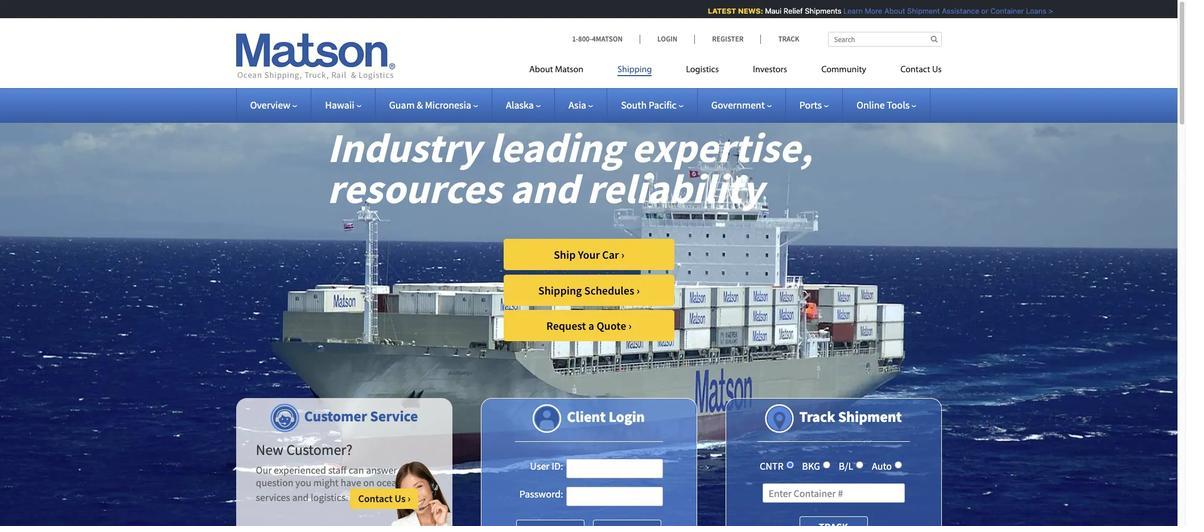 Task type: describe. For each thing, give the bounding box(es) containing it.
Auto radio
[[895, 462, 902, 469]]

assistance
[[936, 6, 973, 15]]

0 vertical spatial shipment
[[901, 6, 934, 15]]

asia link
[[569, 98, 593, 112]]

about matson link
[[529, 60, 601, 83]]

latest news: maui relief shipments learn more about shipment assistance or container loans >
[[702, 6, 1047, 15]]

request a quote ›
[[547, 319, 632, 333]]

logistics
[[686, 65, 719, 75]]

south
[[621, 98, 647, 112]]

request
[[547, 319, 586, 333]]

customer service
[[304, 407, 418, 426]]

learn more about shipment assistance or container loans > link
[[837, 6, 1047, 15]]

search image
[[931, 35, 938, 43]]

contact for contact us
[[901, 65, 930, 75]]

tools
[[887, 98, 910, 112]]

news:
[[732, 6, 757, 15]]

reliability
[[587, 163, 764, 215]]

user
[[530, 460, 550, 473]]

more
[[859, 6, 876, 15]]

or
[[975, 6, 982, 15]]

hawaii link
[[325, 98, 361, 112]]

service
[[370, 407, 418, 426]]

customer
[[304, 407, 367, 426]]

services and
[[256, 491, 309, 505]]

top menu navigation
[[529, 60, 942, 83]]

new
[[256, 441, 284, 459]]

your
[[578, 248, 600, 262]]

and
[[510, 163, 579, 215]]

track link
[[761, 34, 800, 44]]

resources
[[327, 163, 502, 215]]

image of smiling customer service agent ready to help. image
[[387, 462, 452, 527]]

CNTR radio
[[787, 462, 794, 469]]

› inside contact us › link
[[408, 493, 411, 506]]

guam
[[389, 98, 415, 112]]

client login
[[567, 408, 645, 426]]

maui
[[759, 6, 776, 15]]

ship your car › link
[[504, 239, 675, 270]]

can
[[349, 464, 364, 477]]

Password: password field
[[566, 487, 663, 507]]

› inside shipping schedules › link
[[637, 284, 640, 298]]

client
[[567, 408, 606, 426]]

staff
[[328, 464, 347, 477]]

alaska
[[506, 98, 534, 112]]

our
[[256, 464, 272, 477]]

about inside the top menu navigation
[[529, 65, 553, 75]]

might
[[313, 476, 339, 489]]

latest
[[702, 6, 730, 15]]

contact for contact us ›
[[358, 493, 393, 506]]

leading
[[489, 122, 623, 174]]

logistics link
[[669, 60, 736, 83]]

any
[[399, 464, 415, 477]]

learn
[[837, 6, 857, 15]]

contact us ›
[[358, 493, 411, 506]]

bkg
[[802, 460, 820, 473]]

4matson
[[592, 34, 623, 44]]

on
[[363, 476, 374, 489]]

id:
[[552, 460, 563, 473]]

a
[[589, 319, 594, 333]]

pacific
[[649, 98, 677, 112]]

&
[[417, 98, 423, 112]]

investors
[[753, 65, 787, 75]]

ports link
[[800, 98, 829, 112]]

container
[[984, 6, 1018, 15]]

user id:
[[530, 460, 563, 473]]

south pacific link
[[621, 98, 684, 112]]

track for track link at right
[[778, 34, 800, 44]]

password:
[[520, 488, 563, 501]]

› inside the request a quote › link
[[629, 319, 632, 333]]

b/l
[[839, 460, 854, 473]]

register link
[[695, 34, 761, 44]]

industry leading expertise, resources and reliability
[[327, 122, 813, 215]]

relief
[[778, 6, 797, 15]]

us for contact us
[[932, 65, 942, 75]]

asia
[[569, 98, 586, 112]]

hawaii
[[325, 98, 354, 112]]

Search search field
[[828, 32, 942, 47]]

shipping for shipping schedules ›
[[538, 284, 582, 298]]

community link
[[804, 60, 884, 83]]

cntr
[[760, 460, 784, 473]]

online tools link
[[857, 98, 917, 112]]

shipments
[[799, 6, 835, 15]]



Task type: locate. For each thing, give the bounding box(es) containing it.
› right car
[[621, 248, 625, 262]]

you
[[296, 476, 311, 489]]

request a quote › link
[[504, 310, 675, 342]]

investors link
[[736, 60, 804, 83]]

0 vertical spatial about
[[879, 6, 899, 15]]

shipping
[[618, 65, 652, 75], [538, 284, 582, 298]]

contact down on
[[358, 493, 393, 506]]

overview
[[250, 98, 290, 112]]

about
[[879, 6, 899, 15], [529, 65, 553, 75]]

0 horizontal spatial us
[[395, 493, 406, 506]]

ocean
[[377, 476, 402, 489]]

shipping schedules › link
[[504, 275, 675, 306]]

about matson
[[529, 65, 584, 75]]

shipping up south
[[618, 65, 652, 75]]

answer
[[366, 464, 397, 477]]

south pacific
[[621, 98, 677, 112]]

online
[[857, 98, 885, 112]]

1 horizontal spatial login
[[658, 34, 678, 44]]

› right "quote"
[[629, 319, 632, 333]]

logistics.
[[311, 491, 348, 505]]

None button
[[593, 520, 662, 527]]

login link
[[640, 34, 695, 44]]

track down relief
[[778, 34, 800, 44]]

1 vertical spatial about
[[529, 65, 553, 75]]

shipping link
[[601, 60, 669, 83]]

› inside ship your car › link
[[621, 248, 625, 262]]

contact us
[[901, 65, 942, 75]]

alaska link
[[506, 98, 541, 112]]

800-
[[578, 34, 592, 44]]

us down search icon
[[932, 65, 942, 75]]

us for contact us ›
[[395, 493, 406, 506]]

about left 'matson'
[[529, 65, 553, 75]]

community
[[822, 65, 867, 75]]

blue matson logo with ocean, shipping, truck, rail and logistics written beneath it. image
[[236, 34, 395, 80]]

1 vertical spatial shipment
[[838, 408, 902, 426]]

shipping inside the top menu navigation
[[618, 65, 652, 75]]

government
[[711, 98, 765, 112]]

guam & micronesia link
[[389, 98, 478, 112]]

1-800-4matson link
[[572, 34, 640, 44]]

0 vertical spatial login
[[658, 34, 678, 44]]

1 horizontal spatial contact
[[901, 65, 930, 75]]

shipping up request
[[538, 284, 582, 298]]

expertise,
[[631, 122, 813, 174]]

1 horizontal spatial us
[[932, 65, 942, 75]]

0 horizontal spatial contact
[[358, 493, 393, 506]]

0 horizontal spatial shipping
[[538, 284, 582, 298]]

Enter Container # text field
[[763, 484, 905, 503]]

› right the schedules
[[637, 284, 640, 298]]

us
[[932, 65, 942, 75], [395, 493, 406, 506]]

contact up tools at the right of page
[[901, 65, 930, 75]]

overview link
[[250, 98, 297, 112]]

User ID: text field
[[566, 459, 663, 479]]

shipping schedules ›
[[538, 284, 640, 298]]

0 vertical spatial contact
[[901, 65, 930, 75]]

0 horizontal spatial login
[[609, 408, 645, 426]]

shipping for shipping
[[618, 65, 652, 75]]

0 vertical spatial us
[[932, 65, 942, 75]]

1 horizontal spatial shipping
[[618, 65, 652, 75]]

B/L radio
[[856, 462, 864, 469]]

new customer?
[[256, 441, 353, 459]]

›
[[621, 248, 625, 262], [637, 284, 640, 298], [629, 319, 632, 333], [408, 493, 411, 506]]

guam & micronesia
[[389, 98, 471, 112]]

shipment
[[901, 6, 934, 15], [838, 408, 902, 426]]

0 vertical spatial shipping
[[618, 65, 652, 75]]

track for track shipment
[[799, 408, 835, 426]]

ship
[[554, 248, 576, 262]]

1-
[[572, 34, 578, 44]]

loans
[[1020, 6, 1041, 15]]

contact inside the top menu navigation
[[901, 65, 930, 75]]

1 horizontal spatial about
[[879, 6, 899, 15]]

online tools
[[857, 98, 910, 112]]

ports
[[800, 98, 822, 112]]

shipment up search icon
[[901, 6, 934, 15]]

ship your car ›
[[554, 248, 625, 262]]

about right more
[[879, 6, 899, 15]]

micronesia
[[425, 98, 471, 112]]

1 vertical spatial shipping
[[538, 284, 582, 298]]

contact
[[901, 65, 930, 75], [358, 493, 393, 506]]

1 vertical spatial contact
[[358, 493, 393, 506]]

None search field
[[828, 32, 942, 47]]

schedules
[[584, 284, 634, 298]]

question
[[256, 476, 293, 489]]

matson
[[555, 65, 584, 75]]

us down ocean
[[395, 493, 406, 506]]

us inside the top menu navigation
[[932, 65, 942, 75]]

track shipment
[[799, 408, 902, 426]]

track up "bkg" option
[[799, 408, 835, 426]]

login up 'shipping' link
[[658, 34, 678, 44]]

car
[[602, 248, 619, 262]]

contact us link
[[884, 60, 942, 83]]

customer?
[[286, 441, 353, 459]]

login right client
[[609, 408, 645, 426]]

› down any
[[408, 493, 411, 506]]

shipment up b/l radio
[[838, 408, 902, 426]]

industry
[[327, 122, 481, 174]]

1 vertical spatial login
[[609, 408, 645, 426]]

BKG radio
[[823, 462, 831, 469]]

government link
[[711, 98, 772, 112]]

1-800-4matson
[[572, 34, 623, 44]]

have
[[341, 476, 361, 489]]

our experienced staff can answer any question you might have on ocean services and logistics.
[[256, 464, 415, 505]]

0 vertical spatial track
[[778, 34, 800, 44]]

1 vertical spatial us
[[395, 493, 406, 506]]

>
[[1043, 6, 1047, 15]]

1 vertical spatial track
[[799, 408, 835, 426]]

auto
[[872, 460, 892, 473]]

0 horizontal spatial about
[[529, 65, 553, 75]]



Task type: vqa. For each thing, say whether or not it's contained in the screenshot.
Shipping to the bottom
yes



